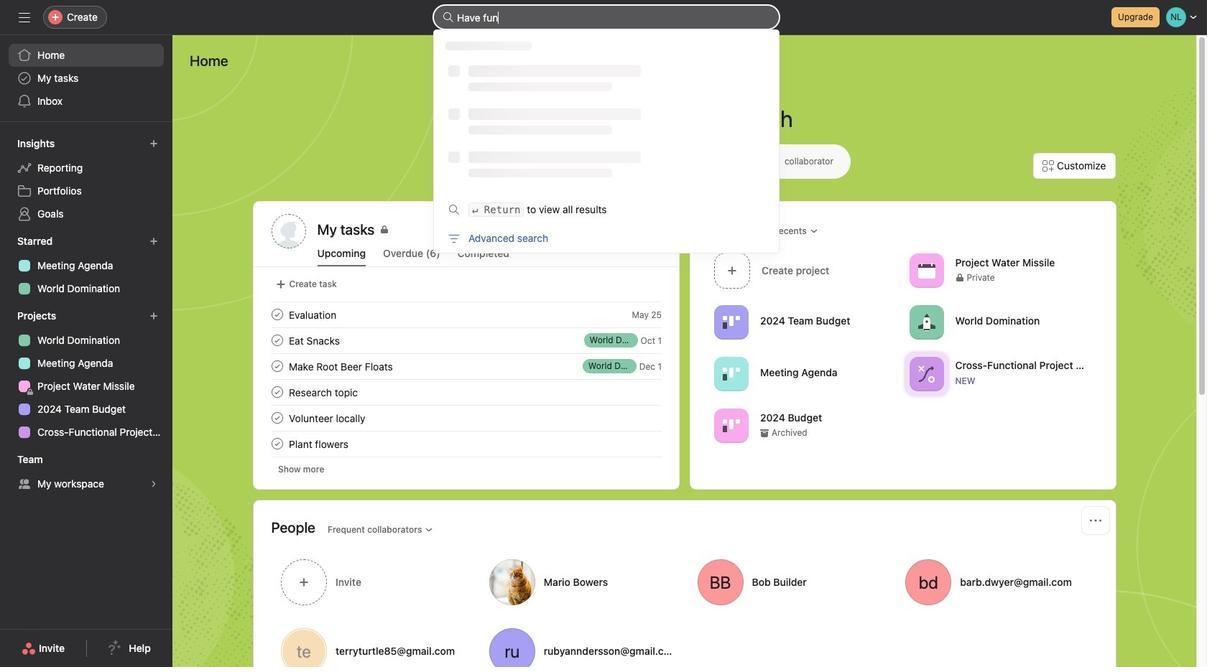 Task type: describe. For each thing, give the bounding box(es) containing it.
rocket image
[[918, 314, 935, 331]]

2 board image from the top
[[723, 366, 740, 383]]

1 board image from the top
[[723, 314, 740, 331]]

global element
[[0, 35, 173, 122]]

mark complete image for 3rd list item from the top of the page
[[269, 358, 286, 375]]

5 list item from the top
[[254, 431, 679, 457]]

mark complete checkbox for 1st list item from the bottom of the page
[[269, 436, 286, 453]]

see details, my workspace image
[[150, 480, 158, 489]]

3 board image from the top
[[723, 417, 740, 435]]

line_and_symbols image
[[918, 366, 935, 383]]

2 list item from the top
[[254, 328, 679, 354]]

2 mark complete checkbox from the top
[[269, 410, 286, 427]]

prominent image
[[443, 12, 454, 23]]

Search tasks, projects, and more text field
[[434, 6, 779, 29]]

4 mark complete image from the top
[[269, 410, 286, 427]]

mark complete checkbox for 2nd list item from the bottom of the page
[[269, 384, 286, 401]]

calendar image
[[918, 262, 935, 279]]



Task type: locate. For each thing, give the bounding box(es) containing it.
Mark complete checkbox
[[269, 332, 286, 349], [269, 410, 286, 427], [269, 436, 286, 453]]

1 vertical spatial mark complete checkbox
[[269, 358, 286, 375]]

1 list item from the top
[[254, 302, 679, 328]]

starred element
[[0, 229, 173, 303]]

0 vertical spatial mark complete checkbox
[[269, 306, 286, 324]]

projects element
[[0, 303, 173, 447]]

mark complete image for 2nd list item from the bottom of the page
[[269, 384, 286, 401]]

1 vertical spatial mark complete checkbox
[[269, 410, 286, 427]]

3 list item from the top
[[254, 354, 679, 380]]

1 vertical spatial mark complete image
[[269, 436, 286, 453]]

1 vertical spatial board image
[[723, 366, 740, 383]]

insights element
[[0, 131, 173, 229]]

2 vertical spatial board image
[[723, 417, 740, 435]]

Mark complete checkbox
[[269, 306, 286, 324], [269, 358, 286, 375], [269, 384, 286, 401]]

mark complete image
[[269, 306, 286, 324], [269, 436, 286, 453]]

add profile photo image
[[271, 214, 306, 249]]

1 mark complete image from the top
[[269, 332, 286, 349]]

4 list item from the top
[[254, 380, 679, 406]]

3 mark complete checkbox from the top
[[269, 436, 286, 453]]

2 vertical spatial mark complete checkbox
[[269, 384, 286, 401]]

1 mark complete checkbox from the top
[[269, 306, 286, 324]]

1 mark complete image from the top
[[269, 306, 286, 324]]

mark complete image for 5th list item from the bottom of the page
[[269, 306, 286, 324]]

new insights image
[[150, 139, 158, 148]]

mark complete image for 1st list item from the bottom of the page
[[269, 436, 286, 453]]

0 vertical spatial board image
[[723, 314, 740, 331]]

mark complete checkbox for 2nd list item from the top of the page
[[269, 332, 286, 349]]

0 vertical spatial mark complete image
[[269, 306, 286, 324]]

2 mark complete image from the top
[[269, 358, 286, 375]]

mark complete image
[[269, 332, 286, 349], [269, 358, 286, 375], [269, 384, 286, 401], [269, 410, 286, 427]]

0 vertical spatial mark complete checkbox
[[269, 332, 286, 349]]

2 vertical spatial mark complete checkbox
[[269, 436, 286, 453]]

mark complete checkbox for 5th list item from the bottom of the page
[[269, 306, 286, 324]]

mark complete image for 2nd list item from the top of the page
[[269, 332, 286, 349]]

2 mark complete checkbox from the top
[[269, 358, 286, 375]]

board image
[[723, 314, 740, 331], [723, 366, 740, 383], [723, 417, 740, 435]]

add items to starred image
[[150, 237, 158, 246]]

teams element
[[0, 447, 173, 499]]

2 mark complete image from the top
[[269, 436, 286, 453]]

None field
[[434, 6, 779, 29]]

new project or portfolio image
[[150, 312, 158, 321]]

1 mark complete checkbox from the top
[[269, 332, 286, 349]]

3 mark complete checkbox from the top
[[269, 384, 286, 401]]

3 mark complete image from the top
[[269, 384, 286, 401]]

hide sidebar image
[[19, 12, 30, 23]]

list item
[[254, 302, 679, 328], [254, 328, 679, 354], [254, 354, 679, 380], [254, 380, 679, 406], [254, 431, 679, 457]]

mark complete checkbox for 3rd list item from the top of the page
[[269, 358, 286, 375]]



Task type: vqa. For each thing, say whether or not it's contained in the screenshot.
Ja
no



